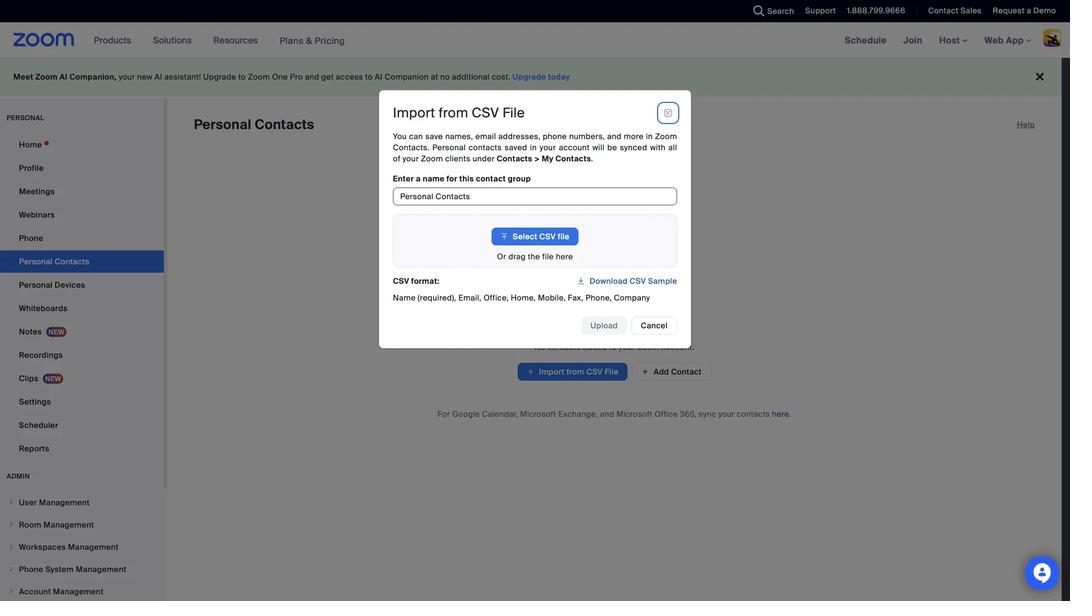 Task type: describe. For each thing, give the bounding box(es) containing it.
personal contacts
[[194, 116, 314, 133]]

(required),
[[418, 293, 456, 303]]

3 ai from the left
[[375, 72, 383, 82]]

2 ai from the left
[[155, 72, 162, 82]]

zoom right meet
[[35, 72, 58, 82]]

new
[[137, 72, 152, 82]]

settings
[[19, 397, 51, 407]]

name
[[423, 174, 445, 184]]

today
[[548, 72, 570, 82]]

select csv file button
[[492, 228, 578, 246]]

no
[[440, 72, 450, 82]]

meet zoom ai companion, footer
[[0, 58, 1062, 96]]

or drag the file here
[[497, 252, 573, 262]]

save
[[425, 131, 443, 142]]

1 ai from the left
[[60, 72, 67, 82]]

company
[[614, 293, 650, 303]]

365,
[[680, 409, 697, 420]]

personal menu menu
[[0, 134, 164, 461]]

home,
[[511, 293, 536, 303]]

1 horizontal spatial to
[[365, 72, 373, 82]]

csv inside application
[[472, 105, 499, 122]]

import from csv file dialog
[[379, 90, 691, 349]]

mobile,
[[538, 293, 566, 303]]

demo
[[1033, 6, 1056, 16]]

access
[[336, 72, 363, 82]]

or
[[497, 252, 506, 262]]

plans & pricing
[[280, 35, 345, 46]]

import inside application
[[393, 105, 435, 122]]

your down upload button
[[619, 342, 635, 353]]

clips link
[[0, 368, 164, 390]]

clips
[[19, 374, 38, 384]]

join
[[904, 34, 923, 46]]

download csv sample link
[[577, 273, 677, 290]]

notes
[[19, 327, 42, 337]]

here link
[[772, 409, 789, 420]]

sales
[[961, 6, 982, 16]]

csv up name
[[393, 276, 409, 286]]

numbers,
[[569, 131, 605, 142]]

notes link
[[0, 321, 164, 343]]

add contact
[[654, 367, 702, 377]]

a for enter
[[416, 174, 421, 184]]

no
[[535, 342, 545, 353]]

zoom up name
[[421, 154, 443, 164]]

0 horizontal spatial to
[[238, 72, 246, 82]]

upgrade today link
[[513, 72, 570, 82]]

&
[[306, 35, 312, 46]]

format:
[[411, 276, 439, 286]]

fax,
[[568, 293, 584, 303]]

0 horizontal spatial file
[[542, 252, 554, 262]]

and inside you can save names, email addresses, phone numbers, and more in zoom contacts. personal contacts saved in your account will be synced with all of your zoom clients under
[[607, 131, 622, 142]]

personal inside you can save names, email addresses, phone numbers, and more in zoom contacts. personal contacts saved in your account will be synced with all of your zoom clients under
[[432, 142, 466, 153]]

reports link
[[0, 438, 164, 460]]

1 upgrade from the left
[[203, 72, 236, 82]]

1.888.799.9666
[[847, 6, 905, 16]]

personal for personal devices
[[19, 280, 53, 290]]

synced
[[620, 142, 647, 153]]

. inside import from csv file dialog
[[591, 154, 593, 164]]

upload
[[591, 321, 618, 331]]

meet zoom ai companion, your new ai assistant! upgrade to zoom one pro and get access to ai companion at no additional cost. upgrade today
[[13, 72, 570, 82]]

upload button
[[582, 317, 627, 335]]

banner containing schedule
[[0, 22, 1070, 59]]

zoom up all
[[655, 131, 677, 142]]

join link
[[895, 22, 931, 58]]

csv right select
[[539, 232, 556, 242]]

add image for add
[[641, 367, 649, 377]]

contact inside button
[[671, 367, 702, 377]]

from inside application
[[439, 105, 468, 122]]

reports
[[19, 444, 49, 454]]

2 microsoft from the left
[[616, 409, 653, 420]]

your right sync
[[718, 409, 735, 420]]

saved
[[505, 142, 527, 153]]

meetings navigation
[[836, 22, 1070, 59]]

support
[[805, 6, 836, 16]]

exchange,
[[558, 409, 598, 420]]

scheduler link
[[0, 415, 164, 437]]

from inside button
[[567, 367, 584, 377]]

scheduler
[[19, 421, 58, 431]]

here inside import from csv file dialog
[[556, 252, 573, 262]]

schedule link
[[836, 22, 895, 58]]

2 horizontal spatial contacts
[[556, 154, 591, 164]]

for
[[447, 174, 457, 184]]

email,
[[458, 293, 482, 303]]

zoom down cancel button
[[637, 342, 659, 353]]

plans
[[280, 35, 304, 46]]

email
[[475, 131, 496, 142]]

import from csv file inside application
[[393, 105, 525, 122]]

companion,
[[69, 72, 117, 82]]

drag
[[508, 252, 526, 262]]

1 horizontal spatial contacts
[[497, 154, 532, 164]]

under
[[473, 154, 495, 164]]

a for request
[[1027, 6, 1031, 16]]

one
[[272, 72, 288, 82]]

contacts > my contacts .
[[497, 154, 593, 164]]

request
[[993, 6, 1025, 16]]

account
[[559, 142, 590, 153]]

group
[[508, 174, 531, 184]]

cancel
[[641, 321, 668, 331]]

help
[[1017, 120, 1035, 130]]

help link
[[1017, 116, 1035, 134]]



Task type: locate. For each thing, give the bounding box(es) containing it.
additional
[[452, 72, 490, 82]]

1 vertical spatial personal
[[432, 142, 466, 153]]

0 horizontal spatial a
[[416, 174, 421, 184]]

personal contacts is available only on clients with version 5.8.3 or later. image
[[660, 108, 676, 118]]

1 vertical spatial file
[[605, 367, 619, 377]]

a right enter
[[416, 174, 421, 184]]

be
[[607, 142, 617, 153]]

and inside meet zoom ai companion, footer
[[305, 72, 319, 82]]

0 horizontal spatial from
[[439, 105, 468, 122]]

0 horizontal spatial in
[[530, 142, 537, 153]]

office
[[655, 409, 678, 420]]

file down the no contacts added to your zoom account.
[[605, 367, 619, 377]]

file inside button
[[605, 367, 619, 377]]

office,
[[484, 293, 509, 303]]

import inside button
[[539, 367, 564, 377]]

1 horizontal spatial upgrade
[[513, 72, 546, 82]]

contacts down saved
[[497, 154, 532, 164]]

ai left companion,
[[60, 72, 67, 82]]

from up names, on the top of page
[[439, 105, 468, 122]]

to right access
[[365, 72, 373, 82]]

0 horizontal spatial import
[[393, 105, 435, 122]]

contacts
[[469, 142, 502, 153], [548, 342, 581, 353], [737, 409, 770, 420]]

import from csv file application
[[393, 104, 677, 122]]

0 horizontal spatial .
[[591, 154, 593, 164]]

0 horizontal spatial microsoft
[[520, 409, 556, 420]]

in up >
[[530, 142, 537, 153]]

at
[[431, 72, 438, 82]]

webinars
[[19, 210, 55, 220]]

your down contacts.
[[403, 154, 419, 164]]

zoom left one
[[248, 72, 270, 82]]

name (required), email, office, home, mobile, fax, phone, company
[[393, 293, 650, 303]]

import down no
[[539, 367, 564, 377]]

0 horizontal spatial here
[[556, 252, 573, 262]]

personal for personal contacts
[[194, 116, 251, 133]]

import up can
[[393, 105, 435, 122]]

contacts.
[[393, 142, 430, 153]]

personal
[[7, 114, 44, 122]]

you can save names, email addresses, phone numbers, and more in zoom contacts. personal contacts saved in your account will be synced with all of your zoom clients under
[[393, 131, 677, 164]]

meet
[[13, 72, 33, 82]]

zoom logo image
[[13, 33, 74, 47]]

personal devices
[[19, 280, 85, 290]]

and up be
[[607, 131, 622, 142]]

1 horizontal spatial ai
[[155, 72, 162, 82]]

microsoft left office
[[616, 409, 653, 420]]

0 vertical spatial .
[[591, 154, 593, 164]]

2 horizontal spatial to
[[609, 342, 617, 353]]

a inside import from csv file dialog
[[416, 174, 421, 184]]

banner
[[0, 22, 1070, 59]]

ai right new
[[155, 72, 162, 82]]

contact
[[928, 6, 959, 16], [671, 367, 702, 377]]

0 horizontal spatial personal
[[19, 280, 53, 290]]

your up my
[[540, 142, 556, 153]]

names,
[[445, 131, 473, 142]]

0 vertical spatial contact
[[928, 6, 959, 16]]

companion
[[385, 72, 429, 82]]

1 horizontal spatial personal
[[194, 116, 251, 133]]

1 horizontal spatial import
[[539, 367, 564, 377]]

recordings link
[[0, 344, 164, 367]]

1 vertical spatial import from csv file
[[539, 367, 619, 377]]

pro
[[290, 72, 303, 82]]

can
[[409, 131, 423, 142]]

settings link
[[0, 391, 164, 414]]

1 vertical spatial contact
[[671, 367, 702, 377]]

1 vertical spatial from
[[567, 367, 584, 377]]

import from csv file down added
[[539, 367, 619, 377]]

account.
[[661, 342, 694, 353]]

1 horizontal spatial in
[[646, 131, 653, 142]]

1 horizontal spatial microsoft
[[616, 409, 653, 420]]

0 vertical spatial here
[[556, 252, 573, 262]]

file inside select csv file button
[[558, 232, 570, 242]]

import from csv file inside button
[[539, 367, 619, 377]]

my
[[542, 154, 554, 164]]

1 vertical spatial and
[[607, 131, 622, 142]]

1 vertical spatial in
[[530, 142, 537, 153]]

contacts inside you can save names, email addresses, phone numbers, and more in zoom contacts. personal contacts saved in your account will be synced with all of your zoom clients under
[[469, 142, 502, 153]]

0 vertical spatial file
[[558, 232, 570, 242]]

1 horizontal spatial contacts
[[548, 342, 581, 353]]

1 horizontal spatial .
[[789, 409, 791, 420]]

phone
[[19, 233, 43, 244]]

microsoft right calendar,
[[520, 409, 556, 420]]

0 vertical spatial file
[[503, 105, 525, 122]]

1 horizontal spatial contact
[[928, 6, 959, 16]]

in
[[646, 131, 653, 142], [530, 142, 537, 153]]

1 vertical spatial .
[[789, 409, 791, 420]]

file inside application
[[503, 105, 525, 122]]

add
[[654, 367, 669, 377]]

2 vertical spatial and
[[600, 409, 614, 420]]

to right added
[[609, 342, 617, 353]]

support link
[[797, 0, 839, 22], [805, 6, 836, 16]]

home link
[[0, 134, 164, 156]]

add image for import
[[527, 367, 535, 378]]

more
[[624, 131, 644, 142]]

0 vertical spatial import from csv file
[[393, 105, 525, 122]]

to
[[238, 72, 246, 82], [365, 72, 373, 82], [609, 342, 617, 353]]

your inside meet zoom ai companion, footer
[[119, 72, 135, 82]]

2 vertical spatial contacts
[[737, 409, 770, 420]]

1 vertical spatial file
[[542, 252, 554, 262]]

recordings
[[19, 350, 63, 361]]

contacts down one
[[255, 116, 314, 133]]

download csv sample
[[590, 276, 677, 286]]

all
[[668, 142, 677, 153]]

0 horizontal spatial contacts
[[255, 116, 314, 133]]

whiteboards link
[[0, 298, 164, 320]]

2 vertical spatial personal
[[19, 280, 53, 290]]

contact
[[476, 174, 506, 184]]

schedule
[[845, 34, 887, 46]]

phone
[[543, 131, 567, 142]]

will
[[593, 142, 605, 153]]

1 horizontal spatial import from csv file
[[539, 367, 619, 377]]

add image inside import from csv file button
[[527, 367, 535, 378]]

Contact Group Name Input text field
[[393, 188, 677, 206]]

from down added
[[567, 367, 584, 377]]

addresses,
[[498, 131, 541, 142]]

google
[[452, 409, 480, 420]]

contact right add
[[671, 367, 702, 377]]

personal inside menu
[[19, 280, 53, 290]]

0 vertical spatial contacts
[[469, 142, 502, 153]]

1 horizontal spatial from
[[567, 367, 584, 377]]

1.888.799.9666 button
[[839, 0, 908, 22], [847, 6, 905, 16]]

import from csv file
[[393, 105, 525, 122], [539, 367, 619, 377]]

csv up email
[[472, 105, 499, 122]]

sample
[[648, 276, 677, 286]]

contact sales
[[928, 6, 982, 16]]

webinars link
[[0, 204, 164, 226]]

cancel button
[[631, 317, 677, 335]]

2 upgrade from the left
[[513, 72, 546, 82]]

2 horizontal spatial ai
[[375, 72, 383, 82]]

1 vertical spatial import
[[539, 367, 564, 377]]

0 vertical spatial a
[[1027, 6, 1031, 16]]

contact left sales
[[928, 6, 959, 16]]

0 horizontal spatial import from csv file
[[393, 105, 525, 122]]

whiteboards
[[19, 303, 68, 314]]

meetings
[[19, 186, 55, 197]]

for
[[438, 409, 450, 420]]

download
[[590, 276, 628, 286]]

1 vertical spatial here
[[772, 409, 789, 420]]

0 horizontal spatial contact
[[671, 367, 702, 377]]

contacts down account
[[556, 154, 591, 164]]

0 vertical spatial personal
[[194, 116, 251, 133]]

contacts
[[255, 116, 314, 133], [497, 154, 532, 164], [556, 154, 591, 164]]

file right the
[[542, 252, 554, 262]]

and left get
[[305, 72, 319, 82]]

calendar,
[[482, 409, 518, 420]]

1 vertical spatial a
[[416, 174, 421, 184]]

admin
[[7, 473, 30, 481]]

import from csv file up names, on the top of page
[[393, 105, 525, 122]]

from
[[439, 105, 468, 122], [567, 367, 584, 377]]

phone,
[[586, 293, 612, 303]]

upload alt thin image
[[501, 231, 508, 242]]

assistant!
[[164, 72, 201, 82]]

pricing
[[315, 35, 345, 46]]

download alt thin image
[[577, 276, 585, 287]]

0 horizontal spatial file
[[503, 105, 525, 122]]

your left new
[[119, 72, 135, 82]]

cost.
[[492, 72, 510, 82]]

a left the demo
[[1027, 6, 1031, 16]]

and
[[305, 72, 319, 82], [607, 131, 622, 142], [600, 409, 614, 420]]

this
[[459, 174, 474, 184]]

0 horizontal spatial ai
[[60, 72, 67, 82]]

2 horizontal spatial personal
[[432, 142, 466, 153]]

admin menu menu
[[0, 493, 164, 602]]

zoom
[[35, 72, 58, 82], [248, 72, 270, 82], [655, 131, 677, 142], [421, 154, 443, 164], [637, 342, 659, 353]]

to left one
[[238, 72, 246, 82]]

1 horizontal spatial here
[[772, 409, 789, 420]]

contact sales link up meetings navigation
[[928, 6, 982, 16]]

clients
[[445, 154, 470, 164]]

microsoft
[[520, 409, 556, 420], [616, 409, 653, 420]]

file up "or drag the file here" at the top of page
[[558, 232, 570, 242]]

request a demo
[[993, 6, 1056, 16]]

add image down no
[[527, 367, 535, 378]]

select
[[513, 232, 537, 242]]

add image left add
[[641, 367, 649, 377]]

0 vertical spatial in
[[646, 131, 653, 142]]

1 horizontal spatial file
[[605, 367, 619, 377]]

upgrade down product information navigation on the left top of the page
[[203, 72, 236, 82]]

>
[[534, 154, 540, 164]]

you
[[393, 131, 407, 142]]

0 vertical spatial and
[[305, 72, 319, 82]]

personal
[[194, 116, 251, 133], [432, 142, 466, 153], [19, 280, 53, 290]]

sync
[[699, 409, 716, 420]]

home
[[19, 140, 42, 150]]

contacts down email
[[469, 142, 502, 153]]

ai left companion
[[375, 72, 383, 82]]

0 vertical spatial import
[[393, 105, 435, 122]]

1 horizontal spatial add image
[[641, 367, 649, 377]]

with
[[650, 142, 666, 153]]

enter
[[393, 174, 414, 184]]

contact sales link up join
[[920, 0, 984, 22]]

select csv file
[[513, 232, 570, 242]]

csv down added
[[586, 367, 603, 377]]

no contacts added to your zoom account.
[[535, 342, 694, 353]]

1 horizontal spatial file
[[558, 232, 570, 242]]

0 vertical spatial from
[[439, 105, 468, 122]]

enter a name for this contact group
[[393, 174, 531, 184]]

add image inside button
[[641, 367, 649, 377]]

0 horizontal spatial contacts
[[469, 142, 502, 153]]

file up the addresses,
[[503, 105, 525, 122]]

0 horizontal spatial upgrade
[[203, 72, 236, 82]]

1 microsoft from the left
[[520, 409, 556, 420]]

2 horizontal spatial contacts
[[737, 409, 770, 420]]

contacts left here link
[[737, 409, 770, 420]]

upgrade right cost. on the left top of the page
[[513, 72, 546, 82]]

1 horizontal spatial a
[[1027, 6, 1031, 16]]

contacts right no
[[548, 342, 581, 353]]

1 vertical spatial contacts
[[548, 342, 581, 353]]

import
[[393, 105, 435, 122], [539, 367, 564, 377]]

personal devices link
[[0, 274, 164, 297]]

profile link
[[0, 157, 164, 179]]

product information navigation
[[86, 22, 353, 59]]

get
[[321, 72, 334, 82]]

and right exchange,
[[600, 409, 614, 420]]

csv
[[472, 105, 499, 122], [539, 232, 556, 242], [393, 276, 409, 286], [630, 276, 646, 286], [586, 367, 603, 377]]

csv up company
[[630, 276, 646, 286]]

0 horizontal spatial add image
[[527, 367, 535, 378]]

in up with
[[646, 131, 653, 142]]

add image
[[527, 367, 535, 378], [641, 367, 649, 377]]



Task type: vqa. For each thing, say whether or not it's contained in the screenshot.
Timer icon at the top
no



